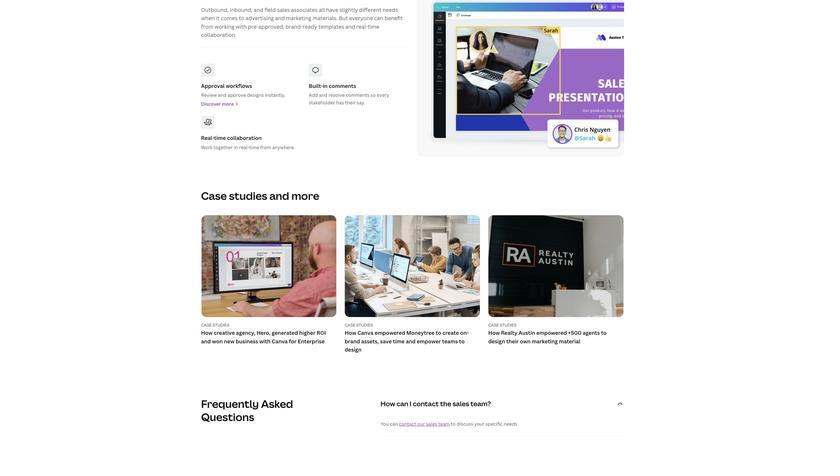 Task type: vqa. For each thing, say whether or not it's contained in the screenshot.
james peterson IMAGE
no



Task type: describe. For each thing, give the bounding box(es) containing it.
marketing inside case studies how realty austin empowered +500 agents to design their own marketing material
[[532, 338, 558, 345]]

their inside built-in comments add and resolve comments so every stakeholder has their say.
[[345, 99, 356, 106]]

to inside outbound, inbound, and field sales associates all have slightly different needs when it comes to advertising and marketing materials. but everyone can benefit from working with pre-approved, brand-ready templates and real-time collaboration.
[[239, 15, 244, 22]]

for
[[289, 338, 297, 345]]

0 vertical spatial comments
[[329, 82, 356, 90]]

pre-
[[248, 23, 259, 30]]

how for how canva empowered moneytree to create on- brand assets, save time and empower teams to design
[[345, 330, 356, 337]]

canva inside case studies how canva empowered moneytree to create on- brand assets, save time and empower teams to design
[[358, 330, 374, 337]]

advertising
[[246, 15, 274, 22]]

generated
[[272, 330, 298, 337]]

how for how creative agency, hero, generated higher roi and won new business with canva for enterprise
[[201, 330, 213, 337]]

collaboration
[[227, 135, 262, 142]]

specific
[[486, 421, 503, 427]]

case for case studies and more
[[201, 189, 227, 203]]

asked
[[261, 397, 293, 411]]

case for case studies how canva empowered moneytree to create on- brand assets, save time and empower teams to design
[[345, 323, 356, 328]]

imageonly image for moneytree
[[345, 215, 480, 317]]

real-
[[201, 135, 214, 142]]

needs for specific
[[504, 421, 518, 427]]

discover more link
[[201, 100, 301, 108]]

0 horizontal spatial more
[[222, 101, 234, 107]]

team
[[439, 421, 450, 427]]

ready
[[303, 23, 317, 30]]

higher
[[299, 330, 316, 337]]

new
[[224, 338, 235, 345]]

has
[[336, 99, 344, 106]]

how can i contact the sales team?
[[381, 400, 491, 409]]

roi
[[317, 330, 326, 337]]

create
[[443, 330, 459, 337]]

discover more
[[201, 101, 234, 107]]

how for how realty austin empowered +500 agents to design their own marketing material
[[489, 330, 500, 337]]

and inside built-in comments add and resolve comments so every stakeholder has their say.
[[319, 92, 328, 98]]

work
[[201, 144, 213, 151]]

sales for associates
[[277, 6, 290, 13]]

outbound, inbound, and field sales associates all have slightly different needs when it comes to advertising and marketing materials. but everyone can benefit from working with pre-approved, brand-ready templates and real-time collaboration.
[[201, 6, 403, 39]]

austin
[[519, 330, 535, 337]]

how inside dropdown button
[[381, 400, 395, 409]]

real- inside real-time collaboration work together in real-time from anywhere.
[[239, 144, 249, 151]]

built-
[[309, 82, 323, 90]]

case studies how creative agency, hero, generated higher roi and won new business with canva for enterprise
[[201, 323, 326, 345]]

working
[[215, 23, 235, 30]]

and inside case studies how canva empowered moneytree to create on- brand assets, save time and empower teams to design
[[406, 338, 416, 345]]

design inside case studies how canva empowered moneytree to create on- brand assets, save time and empower teams to design
[[345, 346, 362, 354]]

and inside case studies how creative agency, hero, generated higher roi and won new business with canva for enterprise
[[201, 338, 211, 345]]

material
[[559, 338, 581, 345]]

approval workflows review and approve designs instantly.
[[201, 82, 286, 98]]

brand-
[[286, 23, 303, 30]]

realty
[[501, 330, 518, 337]]

studies for canva
[[356, 323, 373, 328]]

and inside the approval workflows review and approve designs instantly.
[[218, 92, 226, 98]]

materials.
[[313, 15, 338, 22]]

questions
[[201, 410, 254, 424]]

approved,
[[259, 23, 284, 30]]

assets,
[[361, 338, 379, 345]]

+500
[[569, 330, 582, 337]]

discuss
[[457, 421, 473, 427]]

approve
[[228, 92, 246, 98]]

studies for creative
[[213, 323, 230, 328]]

you can contact our sales team to discuss your specific needs
[[381, 421, 518, 427]]

empower
[[417, 338, 441, 345]]

frequently asked questions
[[201, 397, 293, 424]]

say.
[[357, 99, 365, 106]]

case studies how realty austin empowered +500 agents to design their own marketing material
[[489, 323, 607, 345]]

comes
[[221, 15, 238, 22]]

you
[[381, 421, 389, 427]]

your
[[475, 421, 485, 427]]

1 vertical spatial more
[[292, 189, 319, 203]]

sales for team
[[426, 421, 437, 427]]

team?
[[471, 400, 491, 409]]

studies for realty
[[500, 323, 517, 328]]

marketing inside outbound, inbound, and field sales associates all have slightly different needs when it comes to advertising and marketing materials. but everyone can benefit from working with pre-approved, brand-ready templates and real-time collaboration.
[[286, 15, 312, 22]]

different
[[359, 6, 382, 13]]

with inside outbound, inbound, and field sales associates all have slightly different needs when it comes to advertising and marketing materials. but everyone can benefit from working with pre-approved, brand-ready templates and real-time collaboration.
[[236, 23, 247, 30]]

approval
[[201, 82, 225, 90]]

can inside outbound, inbound, and field sales associates all have slightly different needs when it comes to advertising and marketing materials. but everyone can benefit from working with pre-approved, brand-ready templates and real-time collaboration.
[[374, 15, 384, 22]]

teams
[[442, 338, 458, 345]]

case studies how canva empowered moneytree to create on- brand assets, save time and empower teams to design
[[345, 323, 469, 354]]

to down on-
[[459, 338, 465, 345]]

in inside built-in comments add and resolve comments so every stakeholder has their say.
[[323, 82, 328, 90]]

real- inside outbound, inbound, and field sales associates all have slightly different needs when it comes to advertising and marketing materials. but everyone can benefit from working with pre-approved, brand-ready templates and real-time collaboration.
[[357, 23, 368, 30]]

to inside case studies how realty austin empowered +500 agents to design their own marketing material
[[601, 330, 607, 337]]

agents
[[583, 330, 600, 337]]

workflows
[[226, 82, 252, 90]]



Task type: locate. For each thing, give the bounding box(es) containing it.
can right you at the bottom of page
[[390, 421, 398, 427]]

1 vertical spatial from
[[260, 144, 271, 151]]

inbound,
[[230, 6, 253, 13]]

real- down everyone
[[357, 23, 368, 30]]

1 vertical spatial in
[[234, 144, 238, 151]]

to right agents
[[601, 330, 607, 337]]

1 empowered from the left
[[375, 330, 405, 337]]

in inside real-time collaboration work together in real-time from anywhere.
[[234, 144, 238, 151]]

marketing right own
[[532, 338, 558, 345]]

together
[[214, 144, 233, 151]]

0 vertical spatial contact
[[413, 400, 439, 409]]

1 horizontal spatial more
[[292, 189, 319, 203]]

benefit
[[385, 15, 403, 22]]

collaboration.
[[201, 31, 237, 39]]

time
[[368, 23, 380, 30], [214, 135, 226, 142], [249, 144, 259, 151], [393, 338, 405, 345]]

0 vertical spatial real-
[[357, 23, 368, 30]]

time up together
[[214, 135, 226, 142]]

save
[[380, 338, 392, 345]]

time right save
[[393, 338, 405, 345]]

brand
[[345, 338, 360, 345]]

sales
[[277, 6, 290, 13], [453, 400, 469, 409], [426, 421, 437, 427]]

1 vertical spatial comments
[[346, 92, 370, 98]]

contact our sales team link
[[399, 421, 450, 427]]

comments up resolve
[[329, 82, 356, 90]]

0 vertical spatial their
[[345, 99, 356, 106]]

sales right the
[[453, 400, 469, 409]]

can for you
[[390, 421, 398, 427]]

field
[[265, 6, 276, 13]]

from down when
[[201, 23, 214, 30]]

studies for more
[[229, 189, 267, 203]]

but
[[339, 15, 348, 22]]

case
[[201, 189, 227, 203], [201, 323, 212, 328], [345, 323, 356, 328], [489, 323, 499, 328]]

creative
[[214, 330, 235, 337]]

with inside case studies how creative agency, hero, generated higher roi and won new business with canva for enterprise
[[260, 338, 271, 345]]

1 horizontal spatial with
[[260, 338, 271, 345]]

design inside case studies how realty austin empowered +500 agents to design their own marketing material
[[489, 338, 505, 345]]

instantly.
[[265, 92, 286, 98]]

0 vertical spatial marketing
[[286, 15, 312, 22]]

canva inside case studies how creative agency, hero, generated higher roi and won new business with canva for enterprise
[[272, 338, 288, 345]]

2 imageonly image from the left
[[489, 215, 624, 317]]

1 vertical spatial with
[[260, 338, 271, 345]]

0 horizontal spatial in
[[234, 144, 238, 151]]

sales right the field
[[277, 6, 290, 13]]

in
[[323, 82, 328, 90], [234, 144, 238, 151]]

design
[[489, 338, 505, 345], [345, 346, 362, 354]]

marketing up brand-
[[286, 15, 312, 22]]

have
[[326, 6, 338, 13]]

can down different
[[374, 15, 384, 22]]

sales right our
[[426, 421, 437, 427]]

sales team collaboration in canva presentation image
[[417, 0, 624, 157]]

1 horizontal spatial imageonly image
[[489, 215, 624, 317]]

time down everyone
[[368, 23, 380, 30]]

empowered up save
[[375, 330, 405, 337]]

empowered up material
[[537, 330, 567, 337]]

to left create
[[436, 330, 442, 337]]

outbound,
[[201, 6, 229, 13]]

1 vertical spatial real-
[[239, 144, 249, 151]]

associates
[[291, 6, 318, 13]]

2 vertical spatial sales
[[426, 421, 437, 427]]

frequently
[[201, 397, 259, 411]]

slightly
[[340, 6, 358, 13]]

when
[[201, 15, 215, 22]]

can inside how can i contact the sales team? dropdown button
[[397, 400, 409, 409]]

with left the pre-
[[236, 23, 247, 30]]

0 vertical spatial design
[[489, 338, 505, 345]]

comments
[[329, 82, 356, 90], [346, 92, 370, 98]]

sales inside dropdown button
[[453, 400, 469, 409]]

real-time collaboration work together in real-time from anywhere.
[[201, 135, 295, 151]]

0 horizontal spatial sales
[[277, 6, 290, 13]]

1 vertical spatial sales
[[453, 400, 469, 409]]

discover
[[201, 101, 221, 107]]

1 vertical spatial canva
[[272, 338, 288, 345]]

every
[[377, 92, 389, 98]]

0 horizontal spatial marketing
[[286, 15, 312, 22]]

time inside outbound, inbound, and field sales associates all have slightly different needs when it comes to advertising and marketing materials. but everyone can benefit from working with pre-approved, brand-ready templates and real-time collaboration.
[[368, 23, 380, 30]]

0 horizontal spatial from
[[201, 23, 214, 30]]

on-
[[460, 330, 469, 337]]

moneytree
[[407, 330, 435, 337]]

1 vertical spatial design
[[345, 346, 362, 354]]

sales inside outbound, inbound, and field sales associates all have slightly different needs when it comes to advertising and marketing materials. but everyone can benefit from working with pre-approved, brand-ready templates and real-time collaboration.
[[277, 6, 290, 13]]

1 imageonly image from the left
[[345, 215, 480, 317]]

their inside case studies how realty austin empowered +500 agents to design their own marketing material
[[507, 338, 519, 345]]

case studies and more
[[201, 189, 319, 203]]

from inside real-time collaboration work together in real-time from anywhere.
[[260, 144, 271, 151]]

to
[[239, 15, 244, 22], [436, 330, 442, 337], [601, 330, 607, 337], [459, 338, 465, 345], [451, 421, 456, 427]]

0 vertical spatial sales
[[277, 6, 290, 13]]

how can i contact the sales team? button
[[381, 392, 624, 416]]

how left realty
[[489, 330, 500, 337]]

anywhere.
[[272, 144, 295, 151]]

imageonly image for empowered
[[489, 215, 624, 317]]

0 horizontal spatial canva
[[272, 338, 288, 345]]

time down the collaboration
[[249, 144, 259, 151]]

contact
[[413, 400, 439, 409], [399, 421, 416, 427]]

and
[[254, 6, 263, 13], [275, 15, 285, 22], [346, 23, 355, 30], [218, 92, 226, 98], [319, 92, 328, 98], [270, 189, 289, 203], [201, 338, 211, 345], [406, 338, 416, 345]]

1 horizontal spatial needs
[[504, 421, 518, 427]]

1 horizontal spatial sales
[[426, 421, 437, 427]]

2 empowered from the left
[[537, 330, 567, 337]]

contact left our
[[399, 421, 416, 427]]

1 vertical spatial can
[[397, 400, 409, 409]]

add
[[309, 92, 318, 98]]

needs for different
[[383, 6, 398, 13]]

needs right the specific in the right bottom of the page
[[504, 421, 518, 427]]

1 horizontal spatial design
[[489, 338, 505, 345]]

designs
[[247, 92, 264, 98]]

case inside case studies how realty austin empowered +500 agents to design their own marketing material
[[489, 323, 499, 328]]

0 vertical spatial from
[[201, 23, 214, 30]]

studies
[[229, 189, 267, 203], [213, 323, 230, 328], [356, 323, 373, 328], [500, 323, 517, 328]]

0 vertical spatial can
[[374, 15, 384, 22]]

canva down generated
[[272, 338, 288, 345]]

contact right i
[[413, 400, 439, 409]]

design down realty
[[489, 338, 505, 345]]

can for how
[[397, 400, 409, 409]]

2 horizontal spatial sales
[[453, 400, 469, 409]]

needs inside outbound, inbound, and field sales associates all have slightly different needs when it comes to advertising and marketing materials. but everyone can benefit from working with pre-approved, brand-ready templates and real-time collaboration.
[[383, 6, 398, 13]]

in down the collaboration
[[234, 144, 238, 151]]

from left anywhere. in the left top of the page
[[260, 144, 271, 151]]

empowered inside case studies how canva empowered moneytree to create on- brand assets, save time and empower teams to design
[[375, 330, 405, 337]]

0 horizontal spatial empowered
[[375, 330, 405, 337]]

case inside case studies how creative agency, hero, generated higher roi and won new business with canva for enterprise
[[201, 323, 212, 328]]

it
[[216, 15, 220, 22]]

comments up say.
[[346, 92, 370, 98]]

i
[[410, 400, 412, 409]]

1 vertical spatial needs
[[504, 421, 518, 427]]

time inside case studies how canva empowered moneytree to create on- brand assets, save time and empower teams to design
[[393, 338, 405, 345]]

studies inside case studies how realty austin empowered +500 agents to design their own marketing material
[[500, 323, 517, 328]]

with down hero,
[[260, 338, 271, 345]]

how up you at the bottom of page
[[381, 400, 395, 409]]

templates
[[319, 23, 344, 30]]

0 vertical spatial more
[[222, 101, 234, 107]]

imageonly image
[[202, 215, 337, 317]]

how up won
[[201, 330, 213, 337]]

0 vertical spatial canva
[[358, 330, 374, 337]]

0 vertical spatial needs
[[383, 6, 398, 13]]

0 horizontal spatial real-
[[239, 144, 249, 151]]

resolve
[[329, 92, 345, 98]]

more
[[222, 101, 234, 107], [292, 189, 319, 203]]

their right has
[[345, 99, 356, 106]]

marketing
[[286, 15, 312, 22], [532, 338, 558, 345]]

case inside case studies how canva empowered moneytree to create on- brand assets, save time and empower teams to design
[[345, 323, 356, 328]]

won
[[212, 338, 223, 345]]

1 horizontal spatial real-
[[357, 23, 368, 30]]

can left i
[[397, 400, 409, 409]]

1 horizontal spatial empowered
[[537, 330, 567, 337]]

from inside outbound, inbound, and field sales associates all have slightly different needs when it comes to advertising and marketing materials. but everyone can benefit from working with pre-approved, brand-ready templates and real-time collaboration.
[[201, 23, 214, 30]]

canva
[[358, 330, 374, 337], [272, 338, 288, 345]]

1 horizontal spatial canva
[[358, 330, 374, 337]]

1 horizontal spatial their
[[507, 338, 519, 345]]

0 vertical spatial in
[[323, 82, 328, 90]]

needs
[[383, 6, 398, 13], [504, 421, 518, 427]]

design down brand
[[345, 346, 362, 354]]

how up brand
[[345, 330, 356, 337]]

how inside case studies how creative agency, hero, generated higher roi and won new business with canva for enterprise
[[201, 330, 213, 337]]

review
[[201, 92, 217, 98]]

contact inside dropdown button
[[413, 400, 439, 409]]

needs up the benefit
[[383, 6, 398, 13]]

empowered
[[375, 330, 405, 337], [537, 330, 567, 337]]

hero,
[[257, 330, 271, 337]]

empowered inside case studies how realty austin empowered +500 agents to design their own marketing material
[[537, 330, 567, 337]]

everyone
[[349, 15, 373, 22]]

studies inside case studies how canva empowered moneytree to create on- brand assets, save time and empower teams to design
[[356, 323, 373, 328]]

so
[[371, 92, 376, 98]]

1 vertical spatial their
[[507, 338, 519, 345]]

0 horizontal spatial with
[[236, 23, 247, 30]]

case for case studies how realty austin empowered +500 agents to design their own marketing material
[[489, 323, 499, 328]]

with
[[236, 23, 247, 30], [260, 338, 271, 345]]

0 horizontal spatial design
[[345, 346, 362, 354]]

studies inside case studies how creative agency, hero, generated higher roi and won new business with canva for enterprise
[[213, 323, 230, 328]]

real- down the collaboration
[[239, 144, 249, 151]]

1 horizontal spatial from
[[260, 144, 271, 151]]

0 horizontal spatial imageonly image
[[345, 215, 480, 317]]

in up stakeholder at the left top of page
[[323, 82, 328, 90]]

to right 'team'
[[451, 421, 456, 427]]

imageonly image
[[345, 215, 480, 317], [489, 215, 624, 317]]

1 horizontal spatial in
[[323, 82, 328, 90]]

business
[[236, 338, 258, 345]]

0 vertical spatial with
[[236, 23, 247, 30]]

case for case studies how creative agency, hero, generated higher roi and won new business with canva for enterprise
[[201, 323, 212, 328]]

0 horizontal spatial their
[[345, 99, 356, 106]]

own
[[520, 338, 531, 345]]

to down inbound,
[[239, 15, 244, 22]]

how inside case studies how realty austin empowered +500 agents to design their own marketing material
[[489, 330, 500, 337]]

how
[[201, 330, 213, 337], [345, 330, 356, 337], [489, 330, 500, 337], [381, 400, 395, 409]]

1 horizontal spatial marketing
[[532, 338, 558, 345]]

2 vertical spatial can
[[390, 421, 398, 427]]

built-in comments add and resolve comments so every stakeholder has their say.
[[309, 82, 389, 106]]

stakeholder
[[309, 99, 335, 106]]

their
[[345, 99, 356, 106], [507, 338, 519, 345]]

our
[[418, 421, 425, 427]]

enterprise
[[298, 338, 325, 345]]

1 vertical spatial marketing
[[532, 338, 558, 345]]

their down realty
[[507, 338, 519, 345]]

how inside case studies how canva empowered moneytree to create on- brand assets, save time and empower teams to design
[[345, 330, 356, 337]]

real-
[[357, 23, 368, 30], [239, 144, 249, 151]]

the
[[440, 400, 452, 409]]

1 vertical spatial contact
[[399, 421, 416, 427]]

0 horizontal spatial needs
[[383, 6, 398, 13]]

canva up assets,
[[358, 330, 374, 337]]

all
[[319, 6, 325, 13]]

agency,
[[236, 330, 255, 337]]



